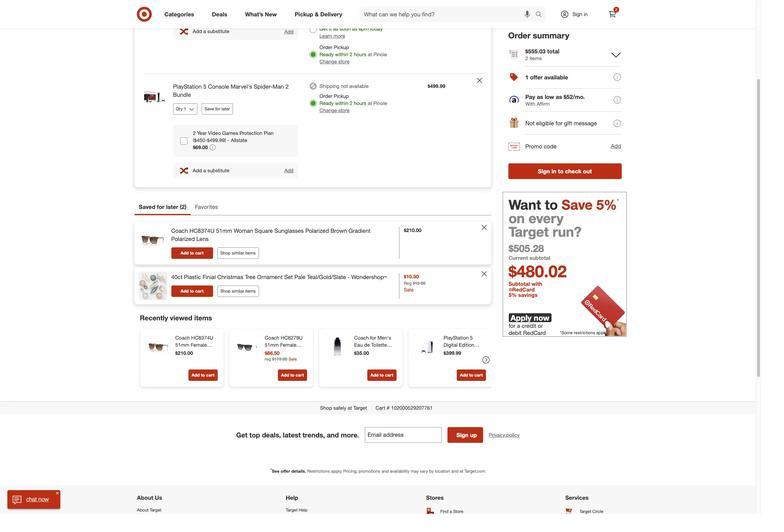 Task type: locate. For each thing, give the bounding box(es) containing it.
coach for men's eau de toilette perfume travel spray - 0.5 fl oz - ulta beauty link
[[354, 335, 395, 370]]

$69.00
[[193, 144, 208, 150]]

order for 1st change store button from the bottom
[[320, 93, 332, 99]]

delivery inside same day delivery with shipt get it as soon as 6pm today learn more
[[344, 19, 362, 25]]

polarized inside coach hc8374u 51mm female square sunglasses polarized
[[175, 364, 196, 370]]

0 vertical spatial shop similar items
[[220, 250, 256, 256]]

0 vertical spatial delivery
[[320, 11, 342, 18]]

now for apply
[[534, 313, 550, 323]]

add to cart button for coach hc8279u 51mm female rectangle sunglasses
[[278, 370, 307, 381]]

18
[[360, 2, 366, 8]]

sunglasses inside coach hc8374u 51mm woman square sunglasses polarized brown gradient polarized lens
[[275, 227, 304, 235]]

*some restrictions apply.
[[560, 330, 607, 336]]

ready down learn
[[320, 51, 334, 57]]

shop inside coach hc8374u 51mm woman square sunglasses polarized brown gradient polarized lens list item
[[220, 250, 231, 256]]

soon
[[340, 26, 351, 32]]

affirm image left with
[[508, 95, 520, 106]]

1 vertical spatial console
[[444, 349, 462, 355]]

1 horizontal spatial sign
[[538, 168, 550, 175]]

it inside get it by sat, nov 18 when you order by 12:00pm tomorrow
[[329, 2, 332, 8]]

51mm up $210.00 add to cart
[[175, 342, 189, 348]]

1 shop similar items from the top
[[220, 250, 256, 256]]

and right the location
[[451, 469, 459, 474]]

2 substitute from the top
[[207, 167, 229, 174]]

in left 2 "link"
[[584, 11, 588, 17]]

square inside coach hc8374u 51mm woman square sunglasses polarized brown gradient polarized lens
[[255, 227, 273, 235]]

5 for console
[[203, 83, 206, 90]]

sign for sign in to check out
[[538, 168, 550, 175]]

sunglasses inside coach hc8374u 51mm female square sunglasses polarized
[[175, 356, 201, 362]]

now right chat
[[38, 496, 49, 503]]

change for 1st change store button from the bottom
[[320, 107, 337, 113]]

1 vertical spatial polarized
[[171, 236, 195, 243]]

102000529207761
[[391, 405, 433, 411]]

pickup down shipping not available
[[334, 93, 349, 99]]

2 hours from the top
[[354, 100, 366, 106]]

apply. right restrictions
[[596, 330, 607, 336]]

0 horizontal spatial with
[[363, 19, 372, 25]]

coach down (
[[171, 227, 188, 235]]

now inside button
[[38, 496, 49, 503]]

- left wondershop™ on the bottom of page
[[348, 274, 350, 281]]

reg
[[265, 357, 271, 362]]

cart inside $210.00 add to cart
[[206, 373, 214, 378]]

console
[[208, 83, 229, 90], [444, 349, 462, 355]]

0 horizontal spatial *
[[270, 468, 272, 472]]

finial
[[203, 274, 216, 281]]

None radio
[[310, 26, 317, 33], [310, 83, 317, 90], [310, 26, 317, 33], [310, 83, 317, 90]]

1 order pickup ready within 2 hours at pinole change store from the top
[[320, 44, 387, 65]]

square for woman
[[255, 227, 273, 235]]

order down shipping
[[320, 93, 332, 99]]

and left availability
[[382, 469, 389, 474]]

1 horizontal spatial 5
[[470, 335, 473, 341]]

store for 1st change store button from the top
[[338, 58, 350, 65]]

with up savings at right
[[532, 281, 542, 288]]

and left more.
[[327, 431, 339, 440]]

similar down woman
[[232, 250, 244, 256]]

sale right the $173.00
[[288, 357, 297, 362]]

2 similar from the top
[[232, 289, 244, 294]]

add to cart button for playstation 5 digital edition console
[[457, 370, 486, 381]]

pickup left &
[[295, 11, 313, 18]]

get left top on the left bottom of page
[[236, 431, 248, 440]]

* inside the 'want to save 5% *'
[[617, 198, 619, 203]]

coach for coach hc8374u 51mm woman square sunglasses polarized brown gradient polarized lens
[[171, 227, 188, 235]]

to inside $399.99 add to cart
[[469, 373, 473, 378]]

shop left safely
[[320, 405, 332, 411]]

coach hc8374u 51mm female square sunglasses polarized image
[[146, 335, 171, 360], [146, 335, 171, 360]]

restrictions
[[574, 330, 595, 336]]

items inside coach hc8374u 51mm woman square sunglasses polarized brown gradient polarized lens list item
[[245, 250, 256, 256]]

1 similar from the top
[[232, 250, 244, 256]]

0 horizontal spatial female
[[191, 342, 207, 348]]

apply.
[[596, 330, 607, 336], [331, 469, 342, 474]]

1 vertical spatial 1 offer available button
[[508, 66, 622, 89]]

shop similar items button for woman
[[217, 248, 259, 259]]

1 horizontal spatial with
[[532, 281, 542, 288]]

playstation 5 digital edition console image
[[414, 335, 439, 360], [414, 335, 439, 360]]

40ct plastic finial christmas tree ornament set pale teal/gold/slate - wondershop™ list item
[[134, 268, 491, 305]]

de
[[364, 342, 370, 348]]

1 vertical spatial store pickup radio
[[310, 100, 317, 107]]

men's
[[377, 335, 391, 341]]

teal/gold/slate
[[307, 274, 346, 281]]

pickup down more
[[334, 44, 349, 50]]

1 horizontal spatial in
[[584, 11, 588, 17]]

add to cart inside coach hc8374u 51mm woman square sunglasses polarized brown gradient polarized lens list item
[[181, 251, 204, 256]]

for
[[215, 9, 220, 15], [215, 106, 220, 111], [556, 120, 563, 127], [157, 204, 164, 211], [509, 323, 516, 330], [370, 335, 376, 341]]

cart inside 40ct plastic finial christmas tree ornament set pale teal/gold/slate - wondershop™ list item
[[195, 289, 204, 294]]

5 inside the playstation 5 console marvel's spider-man 2 bundle
[[203, 83, 206, 90]]

1 vertical spatial 1 offer available
[[526, 74, 568, 81]]

2 vertical spatial get
[[236, 431, 248, 440]]

shop similar items button inside 40ct plastic finial christmas tree ornament set pale teal/gold/slate - wondershop™ list item
[[217, 286, 259, 297]]

availability
[[390, 469, 410, 474]]

1 store pickup radio from the top
[[310, 51, 317, 58]]

1 vertical spatial get
[[320, 26, 328, 32]]

by up you
[[333, 2, 339, 8]]

not eligible for gift message
[[526, 120, 597, 127]]

shop similar items inside 40ct plastic finial christmas tree ornament set pale teal/gold/slate - wondershop™ list item
[[220, 289, 256, 294]]

hours
[[354, 51, 366, 57], [354, 100, 366, 106]]

later down the playstation 5 console marvel's spider-man 2 bundle
[[222, 106, 230, 111]]

redcard down $480.02 on the bottom right of page
[[512, 287, 535, 293]]

2 vertical spatial save
[[562, 197, 593, 213]]

2 vertical spatial sign
[[457, 432, 469, 439]]

shipt
[[374, 19, 386, 25]]

order pickup ready within 2 hours at pinole change store for 1st change store button from the top
[[320, 44, 387, 65]]

0 vertical spatial substitute
[[207, 28, 229, 34]]

coach inside coach hc8374u 51mm woman square sunglasses polarized brown gradient polarized lens
[[171, 227, 188, 235]]

0 horizontal spatial 5%
[[509, 292, 517, 299]]

shop down christmas
[[220, 289, 231, 294]]

cart item ready to fulfill group
[[135, 0, 491, 74], [135, 74, 491, 187]]

add to cart down plastic
[[181, 289, 204, 294]]

to down beauty
[[380, 373, 384, 378]]

2 order pickup ready within 2 hours at pinole change store from the top
[[320, 93, 387, 113]]

coach hc8374u 51mm woman square sunglasses polarized brown gradient polarized lens list item
[[134, 221, 491, 265]]

- right oz
[[391, 356, 393, 362]]

1 vertical spatial order pickup ready within 2 hours at pinole change store
[[320, 93, 387, 113]]

order
[[340, 10, 351, 15]]

0 vertical spatial pickup
[[295, 11, 313, 18]]

cart down playstation 5 digital edition console link
[[474, 373, 483, 378]]

ready for 1st change store button from the top
[[320, 51, 334, 57]]

1 vertical spatial add a substitute
[[193, 167, 229, 174]]

0 horizontal spatial 1
[[436, 8, 439, 14]]

pale
[[294, 274, 306, 281]]

affirm image left pay
[[509, 96, 519, 103]]

1 about from the top
[[137, 495, 153, 502]]

it up when
[[329, 2, 332, 8]]

coach for men's eau de toilette perfume travel spray - 0.5 fl oz - ulta beauty image
[[325, 335, 350, 360], [325, 335, 350, 360]]

2 vertical spatial order
[[320, 93, 332, 99]]

2 ready from the top
[[320, 100, 334, 106]]

Service plan checkbox
[[180, 138, 187, 145]]

- down games
[[228, 137, 229, 143]]

1 vertical spatial add button
[[611, 142, 622, 151]]

sign left 2 "link"
[[573, 11, 583, 17]]

5 inside playstation 5 digital edition console
[[470, 335, 473, 341]]

coach hc8374u 51mm woman square sunglasses polarized brown gradient polarized lens link
[[171, 227, 395, 243]]

1 vertical spatial shop
[[220, 289, 231, 294]]

find a store link
[[426, 505, 470, 515]]

shop up christmas
[[220, 250, 231, 256]]

target circle
[[580, 509, 604, 515]]

0 vertical spatial hc8374u
[[190, 227, 215, 235]]

summary
[[533, 30, 570, 40]]

0 horizontal spatial $210.00
[[175, 350, 193, 356]]

0 vertical spatial by
[[333, 2, 339, 8]]

sign inside 'button'
[[538, 168, 550, 175]]

substitute down $69.00
[[207, 167, 229, 174]]

2 cart item ready to fulfill group from the top
[[135, 74, 491, 187]]

hc8374u up $210.00 add to cart
[[191, 335, 213, 341]]

with up the 6pm
[[363, 19, 372, 25]]

2 change from the top
[[320, 107, 337, 113]]

0 vertical spatial save
[[205, 9, 214, 15]]

save up 'run?'
[[562, 197, 593, 213]]

more.
[[341, 431, 359, 440]]

2 change store button from the top
[[320, 107, 350, 114]]

(
[[180, 204, 182, 211]]

offer inside * see offer details. restrictions apply. pricing, promotions and availability may vary by location and at target.com
[[281, 469, 290, 474]]

a right find
[[450, 509, 452, 515]]

2 pinole from the top
[[374, 100, 387, 106]]

details.
[[291, 469, 306, 474]]

about for about target
[[137, 508, 149, 513]]

ready down shipping
[[320, 100, 334, 106]]

to down plastic
[[190, 289, 194, 294]]

to inside $35.00 add to cart
[[380, 373, 384, 378]]

may
[[411, 469, 419, 474]]

polarized for coach hc8374u 51mm female square sunglasses polarized
[[175, 364, 196, 370]]

add inside $35.00 add to cart
[[370, 373, 378, 378]]

when
[[320, 10, 331, 15]]

coach down viewed
[[175, 335, 190, 341]]

in for sign in
[[584, 11, 588, 17]]

1 female from the left
[[191, 342, 207, 348]]

order
[[508, 30, 531, 40], [320, 44, 332, 50], [320, 93, 332, 99]]

add to cart down lens on the left top of page
[[181, 251, 204, 256]]

1 shop similar items button from the top
[[217, 248, 259, 259]]

0 vertical spatial *
[[617, 198, 619, 203]]

1 horizontal spatial sale
[[404, 287, 414, 293]]

within for 1st change store button from the top
[[335, 51, 348, 57]]

about for about us
[[137, 495, 153, 502]]

apply
[[511, 313, 532, 323]]

1 vertical spatial shop similar items
[[220, 289, 256, 294]]

#
[[387, 405, 390, 411]]

0 vertical spatial save for later button
[[202, 6, 233, 18]]

digital
[[444, 342, 457, 348]]

2 store pickup radio from the top
[[310, 100, 317, 107]]

it
[[329, 2, 332, 8], [329, 26, 332, 32]]

51mm for coach hc8374u 51mm female square sunglasses polarized
[[175, 342, 189, 348]]

cart inside $35.00 add to cart
[[385, 373, 393, 378]]

order up $555.03
[[508, 30, 531, 40]]

hours for 1st change store button from the bottom
[[354, 100, 366, 106]]

shop similar items for woman
[[220, 250, 256, 256]]

order pickup ready within 2 hours at pinole change store down more
[[320, 44, 387, 65]]

in left check
[[552, 168, 557, 175]]

cart inside coach hc8374u 51mm woman square sunglasses polarized brown gradient polarized lens list item
[[195, 251, 204, 256]]

now inside apply now for a credit or debit redcard
[[534, 313, 550, 323]]

1 vertical spatial change store button
[[320, 107, 350, 114]]

sign inside button
[[457, 432, 469, 439]]

store pickup radio for 1st change store button from the top
[[310, 51, 317, 58]]

redcard
[[512, 287, 535, 293], [523, 330, 546, 337]]

on every target run?
[[509, 210, 582, 240]]

2 shop similar items button from the top
[[217, 286, 259, 297]]

coach inside coach for men's eau de toilette perfume travel spray - 0.5 fl oz - ulta beauty
[[354, 335, 369, 341]]

add a substitute for the bottommost add 'button'
[[193, 167, 229, 174]]

sale inside $86.50 reg $173.00 sale
[[288, 357, 297, 362]]

redcard inside apply now for a credit or debit redcard
[[523, 330, 546, 337]]

within down shipping not available
[[335, 100, 348, 106]]

change up shipping
[[320, 58, 337, 65]]

1 horizontal spatial by
[[352, 10, 357, 15]]

add to cart inside 40ct plastic finial christmas tree ornament set pale teal/gold/slate - wondershop™ list item
[[181, 289, 204, 294]]

out
[[583, 168, 592, 175]]

1 vertical spatial pickup
[[334, 44, 349, 50]]

($450-
[[193, 137, 207, 143]]

$35.00 add to cart
[[354, 350, 393, 378]]

hours down the 6pm
[[354, 51, 366, 57]]

delivery for &
[[320, 11, 342, 18]]

cart inside $399.99 add to cart
[[474, 373, 483, 378]]

coach inside coach hc8279u 51mm female rectangle sunglasses
[[265, 335, 279, 341]]

today
[[370, 26, 383, 32]]

target inside on every target run?
[[509, 224, 549, 240]]

substitute down deals
[[207, 28, 229, 34]]

order pickup ready within 2 hours at pinole change store down not
[[320, 93, 387, 113]]

Store pickup radio
[[310, 51, 317, 58], [310, 100, 317, 107]]

5
[[203, 83, 206, 90], [470, 335, 473, 341]]

1 store from the top
[[338, 58, 350, 65]]

1 vertical spatial save
[[205, 106, 214, 111]]

0 vertical spatial with
[[363, 19, 372, 25]]

order down learn
[[320, 44, 332, 50]]

get for when
[[320, 2, 328, 8]]

it up learn more button
[[329, 26, 332, 32]]

0 vertical spatial hours
[[354, 51, 366, 57]]

to up plastic
[[190, 251, 194, 256]]

$210.00 for $210.00
[[404, 227, 422, 233]]

2 vertical spatial by
[[429, 469, 434, 474]]

51mm inside coach hc8374u 51mm woman square sunglasses polarized brown gradient polarized lens
[[216, 227, 232, 235]]

hc8374u inside coach hc8374u 51mm woman square sunglasses polarized brown gradient polarized lens
[[190, 227, 215, 235]]

target.com
[[465, 469, 485, 474]]

0 vertical spatial store
[[338, 58, 350, 65]]

safely
[[333, 405, 346, 411]]

coach hc8279u 51mm female rectangle sunglasses image
[[235, 335, 260, 360], [235, 335, 260, 360]]

0 vertical spatial 5
[[203, 83, 206, 90]]

sunglasses inside coach hc8279u 51mm female rectangle sunglasses
[[265, 356, 290, 362]]

to inside 40ct plastic finial christmas tree ornament set pale teal/gold/slate - wondershop™ list item
[[190, 289, 194, 294]]

1 horizontal spatial *
[[617, 198, 619, 203]]

1 horizontal spatial offer
[[440, 8, 451, 14]]

trends,
[[303, 431, 325, 440]]

1 vertical spatial help
[[299, 508, 308, 513]]

square right woman
[[255, 227, 273, 235]]

at left the target.com
[[460, 469, 463, 474]]

$10.50 reg $15.00 sale
[[404, 274, 426, 293]]

shop similar items button down christmas
[[217, 286, 259, 297]]

order pickup ready within 2 hours at pinole change store for 1st change store button from the bottom
[[320, 93, 387, 113]]

cart down $86.50 reg $173.00 sale
[[295, 373, 304, 378]]

None text field
[[365, 428, 442, 443]]

change for 1st change store button from the top
[[320, 58, 337, 65]]

1 vertical spatial sign
[[538, 168, 550, 175]]

at down shipping not available
[[368, 100, 372, 106]]

hc8374u up lens on the left top of page
[[190, 227, 215, 235]]

items inside $555.03 total 2 items
[[530, 55, 542, 61]]

1 vertical spatial later
[[222, 106, 230, 111]]

to inside $210.00 add to cart
[[201, 373, 205, 378]]

0 vertical spatial shop similar items button
[[217, 248, 259, 259]]

0 vertical spatial square
[[255, 227, 273, 235]]

playstation
[[173, 83, 202, 90], [444, 335, 469, 341]]

shop similar items button inside coach hc8374u 51mm woman square sunglasses polarized brown gradient polarized lens list item
[[217, 248, 259, 259]]

change store button up shipping
[[320, 58, 350, 65]]

deals,
[[262, 431, 281, 440]]

to down edition
[[469, 373, 473, 378]]

-
[[228, 137, 229, 143], [348, 274, 350, 281], [368, 356, 370, 362], [391, 356, 393, 362]]

2 horizontal spatial offer
[[530, 74, 543, 81]]

sale down reg
[[404, 287, 414, 293]]

1 change from the top
[[320, 58, 337, 65]]

2 female from the left
[[280, 342, 296, 348]]

female inside coach hc8279u 51mm female rectangle sunglasses
[[280, 342, 296, 348]]

delivery up same
[[320, 11, 342, 18]]

items down woman
[[245, 250, 256, 256]]

hc8374u inside coach hc8374u 51mm female square sunglasses polarized
[[191, 335, 213, 341]]

1 vertical spatial delivery
[[344, 19, 362, 25]]

female up $210.00 add to cart
[[191, 342, 207, 348]]

similar inside 40ct plastic finial christmas tree ornament set pale teal/gold/slate - wondershop™ list item
[[232, 289, 244, 294]]

1 add a substitute from the top
[[193, 28, 229, 34]]

cart down coach hc8374u 51mm female square sunglasses polarized link
[[206, 373, 214, 378]]

cart down plastic
[[195, 289, 204, 294]]

delivery up soon
[[344, 19, 362, 25]]

a inside find a store link
[[450, 509, 452, 515]]

wondershop™
[[351, 274, 387, 281]]

beauty
[[364, 364, 380, 370]]

square down viewed
[[175, 349, 191, 355]]

0 vertical spatial in
[[584, 11, 588, 17]]

save
[[205, 9, 214, 15], [205, 106, 214, 111], [562, 197, 593, 213]]

code
[[544, 143, 557, 150]]

affirm image
[[508, 95, 520, 106], [509, 96, 519, 103]]

1 inside 'cart item ready to fulfill' group
[[436, 8, 439, 14]]

0 vertical spatial save for later
[[205, 9, 230, 15]]

1 vertical spatial add to cart
[[181, 289, 204, 294]]

1 horizontal spatial apply.
[[596, 330, 607, 336]]

- left 0.5
[[368, 356, 370, 362]]

2 horizontal spatial and
[[451, 469, 459, 474]]

1 within from the top
[[335, 51, 348, 57]]

1 vertical spatial substitute
[[207, 167, 229, 174]]

1 horizontal spatial 1
[[526, 74, 529, 81]]

add a substitute for topmost add 'button'
[[193, 28, 229, 34]]

in inside 'button'
[[552, 168, 557, 175]]

51mm up $86.50
[[265, 342, 279, 348]]

to inside 'button'
[[558, 168, 564, 175]]

$555.03
[[526, 48, 546, 55]]

now for chat
[[38, 496, 49, 503]]

* see offer details. restrictions apply. pricing, promotions and availability may vary by location and at target.com
[[270, 468, 485, 474]]

1 cart item ready to fulfill group from the top
[[135, 0, 491, 74]]

about
[[137, 495, 153, 502], [137, 508, 149, 513]]

0 vertical spatial change store button
[[320, 58, 350, 65]]

apply. left pricing,
[[331, 469, 342, 474]]

savings
[[518, 292, 538, 299]]

spider-
[[254, 83, 273, 90]]

add to cart for hc8374u
[[181, 251, 204, 256]]

0 vertical spatial add button
[[284, 28, 294, 35]]

$505.28 current subtotal $480.02
[[509, 242, 567, 281]]

1 vertical spatial it
[[329, 26, 332, 32]]

0 horizontal spatial 1 offer available
[[436, 8, 471, 14]]

0 horizontal spatial delivery
[[320, 11, 342, 18]]

2 horizontal spatial available
[[544, 74, 568, 81]]

cart down lens on the left top of page
[[195, 251, 204, 256]]

location
[[435, 469, 450, 474]]

as down the day
[[333, 26, 338, 32]]

playstation 5 console marvel&#39;s spider-man 2 bundle image
[[140, 83, 169, 111]]

add to cart button down the $173.00
[[278, 370, 307, 381]]

0 vertical spatial get
[[320, 2, 328, 8]]

2 shop similar items from the top
[[220, 289, 256, 294]]

about us
[[137, 495, 162, 502]]

1 vertical spatial playstation
[[444, 335, 469, 341]]

1 vertical spatial change
[[320, 107, 337, 113]]

coach hc8374u 51mm female square sunglasses polarized link
[[175, 335, 216, 370]]

learn more button
[[320, 32, 345, 40]]

hours down shipping not available
[[354, 100, 366, 106]]

get up when
[[320, 2, 328, 8]]

as up affirm
[[537, 93, 543, 100]]

coach inside coach hc8374u 51mm female square sunglasses polarized
[[175, 335, 190, 341]]

shop similar items down woman
[[220, 250, 256, 256]]

shop similar items button down woman
[[217, 248, 259, 259]]

available
[[452, 8, 471, 14], [544, 74, 568, 81], [349, 83, 369, 89]]

0 horizontal spatial in
[[552, 168, 557, 175]]

1 horizontal spatial help
[[299, 508, 308, 513]]

a down deals link
[[203, 28, 206, 34]]

what's new
[[245, 11, 277, 18]]

sale for $10.50
[[404, 287, 414, 293]]

playstation inside playstation 5 digital edition console
[[444, 335, 469, 341]]

shop for christmas
[[220, 289, 231, 294]]

$399.99
[[444, 350, 461, 356]]

0 vertical spatial change
[[320, 58, 337, 65]]

playstation inside the playstation 5 console marvel's spider-man 2 bundle
[[173, 83, 202, 90]]

What can we help you find? suggestions appear below search field
[[360, 6, 537, 22]]

shop similar items inside coach hc8374u 51mm woman square sunglasses polarized brown gradient polarized lens list item
[[220, 250, 256, 256]]

1 save for later button from the top
[[202, 6, 233, 18]]

1 horizontal spatial delivery
[[344, 19, 362, 25]]

apply. inside * see offer details. restrictions apply. pricing, promotions and availability may vary by location and at target.com
[[331, 469, 342, 474]]

None radio
[[310, 1, 317, 8]]

coach hc8374u 51mm woman square sunglasses polarized brown gradient polarized lens
[[171, 227, 371, 243]]

2 about from the top
[[137, 508, 149, 513]]

save up video
[[205, 106, 214, 111]]

add to cart button down $399.99
[[457, 370, 486, 381]]

new
[[265, 11, 277, 18]]

2 store from the top
[[338, 107, 350, 113]]

similar inside coach hc8374u 51mm woman square sunglasses polarized brown gradient polarized lens list item
[[232, 250, 244, 256]]

1 offer available
[[436, 8, 471, 14], [526, 74, 568, 81]]

by right vary
[[429, 469, 434, 474]]

1 pinole from the top
[[374, 51, 387, 57]]

1 vertical spatial shop similar items button
[[217, 286, 259, 297]]

2 vertical spatial offer
[[281, 469, 290, 474]]

1 horizontal spatial female
[[280, 342, 296, 348]]

change store button down shipping
[[320, 107, 350, 114]]

1 save for later from the top
[[205, 9, 230, 15]]

add a substitute down $69.00
[[193, 167, 229, 174]]

redcard down apply now 'button'
[[523, 330, 546, 337]]

store
[[338, 58, 350, 65], [338, 107, 350, 113]]

console left the marvel's
[[208, 83, 229, 90]]

pickup for 1st change store button from the bottom
[[334, 93, 349, 99]]

0 horizontal spatial sale
[[288, 357, 297, 362]]

2 it from the top
[[329, 26, 332, 32]]

1 horizontal spatial square
[[255, 227, 273, 235]]

2 within from the top
[[335, 100, 348, 106]]

check
[[565, 168, 582, 175]]

sunglasses for coach hc8279u 51mm female rectangle sunglasses
[[265, 356, 290, 362]]

51mm for coach hc8279u 51mm female rectangle sunglasses
[[265, 342, 279, 348]]

$210.00 inside $210.00 add to cart
[[175, 350, 193, 356]]

0 vertical spatial shop
[[220, 250, 231, 256]]

0 horizontal spatial playstation
[[173, 83, 202, 90]]

$210.00 inside coach hc8374u 51mm woman square sunglasses polarized brown gradient polarized lens list item
[[404, 227, 422, 233]]

ready
[[320, 51, 334, 57], [320, 100, 334, 106]]

shop similar items down christmas
[[220, 289, 256, 294]]

1 horizontal spatial now
[[534, 313, 550, 323]]

for inside apply now for a credit or debit redcard
[[509, 323, 516, 330]]

shop similar items for christmas
[[220, 289, 256, 294]]

sale inside $10.50 reg $15.00 sale
[[404, 287, 414, 293]]

0 horizontal spatial 5
[[203, 83, 206, 90]]

2 vertical spatial add to cart
[[281, 373, 304, 378]]

promotions
[[359, 469, 380, 474]]

get inside get it by sat, nov 18 when you order by 12:00pm tomorrow
[[320, 2, 328, 8]]

fl
[[380, 356, 383, 362]]

square inside coach hc8374u 51mm female square sunglasses polarized
[[175, 349, 191, 355]]

later left the what's
[[222, 9, 230, 15]]

0 vertical spatial store pickup radio
[[310, 51, 317, 58]]

female inside coach hc8374u 51mm female square sunglasses polarized
[[191, 342, 207, 348]]

add to cart button down coach hc8374u 51mm female square sunglasses polarized link
[[188, 370, 218, 381]]

pinole for 1st change store button from the bottom
[[374, 100, 387, 106]]

0 horizontal spatial 51mm
[[175, 342, 189, 348]]

shop inside list item
[[220, 289, 231, 294]]

1 hours from the top
[[354, 51, 366, 57]]

get up learn
[[320, 26, 328, 32]]

at right safely
[[348, 405, 352, 411]]

about down "about us"
[[137, 508, 149, 513]]

reg
[[404, 281, 412, 286]]

2 add a substitute from the top
[[193, 167, 229, 174]]

0 vertical spatial ready
[[320, 51, 334, 57]]

get
[[320, 2, 328, 8], [320, 26, 328, 32], [236, 431, 248, 440]]

2 horizontal spatial sign
[[573, 11, 583, 17]]

0 vertical spatial about
[[137, 495, 153, 502]]

$10.50
[[404, 274, 419, 280]]

1 vertical spatial about
[[137, 508, 149, 513]]

top
[[249, 431, 260, 440]]

0 vertical spatial 1 offer available button
[[436, 7, 471, 14]]

add to cart button for coach hc8374u 51mm female square sunglasses polarized
[[188, 370, 218, 381]]

1 vertical spatial 5%
[[509, 292, 517, 299]]

store down shipping not available
[[338, 107, 350, 113]]

2 vertical spatial polarized
[[175, 364, 196, 370]]

1 vertical spatial 5
[[470, 335, 473, 341]]

now right apply
[[534, 313, 550, 323]]

add to cart button down beauty
[[367, 370, 397, 381]]

credit
[[522, 323, 536, 330]]

1 it from the top
[[329, 2, 332, 8]]

protection
[[240, 130, 263, 136]]

save for later for 1st save for later button from the bottom of the page
[[205, 106, 230, 111]]

1 vertical spatial hours
[[354, 100, 366, 106]]

add inside coach hc8374u 51mm woman square sunglasses polarized brown gradient polarized lens list item
[[181, 251, 189, 256]]

1 ready from the top
[[320, 51, 334, 57]]

51mm inside coach hc8374u 51mm female square sunglasses polarized
[[175, 342, 189, 348]]

coach up eau
[[354, 335, 369, 341]]

51mm inside coach hc8279u 51mm female rectangle sunglasses
[[265, 342, 279, 348]]

2 save for later from the top
[[205, 106, 230, 111]]

day
[[334, 19, 343, 25]]



Task type: vqa. For each thing, say whether or not it's contained in the screenshot.
'$299.99'
no



Task type: describe. For each thing, give the bounding box(es) containing it.
categories link
[[158, 6, 203, 22]]

5 for digital
[[470, 335, 473, 341]]

2 save for later button from the top
[[202, 103, 233, 115]]

oz
[[384, 356, 389, 362]]

what's
[[245, 11, 263, 18]]

restrictions
[[307, 469, 330, 474]]

*some
[[560, 330, 573, 336]]

total
[[547, 48, 560, 55]]

search button
[[532, 6, 549, 24]]

0 horizontal spatial available
[[349, 83, 369, 89]]

edition
[[459, 342, 474, 348]]

current
[[509, 255, 528, 262]]

ready for 1st change store button from the bottom
[[320, 100, 334, 106]]

add inside 40ct plastic finial christmas tree ornament set pale teal/gold/slate - wondershop™ list item
[[181, 289, 189, 294]]

you
[[332, 10, 339, 15]]

privacy policy
[[489, 432, 520, 438]]

0 vertical spatial help
[[286, 495, 298, 502]]

2 vertical spatial add button
[[284, 167, 294, 174]]

add to cart button for coach for men's eau de toilette perfume travel spray - 0.5 fl oz - ulta beauty
[[367, 370, 397, 381]]

0 horizontal spatial 1 offer available button
[[436, 7, 471, 14]]

saved
[[139, 204, 155, 211]]

2 inside "link"
[[615, 7, 617, 12]]

video
[[208, 130, 221, 136]]

favorites link
[[191, 200, 222, 215]]

circle
[[593, 509, 604, 515]]

&
[[315, 11, 319, 18]]

every
[[529, 210, 564, 227]]

1 vertical spatial offer
[[530, 74, 543, 81]]

hc8374u for woman
[[190, 227, 215, 235]]

hours for 1st change store button from the top
[[354, 51, 366, 57]]

to inside coach hc8374u 51mm woman square sunglasses polarized brown gradient polarized lens list item
[[190, 251, 194, 256]]

coach for coach hc8374u 51mm female square sunglasses polarized
[[175, 335, 190, 341]]

later for 2nd save for later button from the bottom of the page
[[222, 9, 230, 15]]

order for 1st change store button from the top
[[320, 44, 332, 50]]

apply now button
[[509, 313, 552, 323]]

none radio inside 'cart item ready to fulfill' group
[[310, 1, 317, 8]]

debit
[[509, 330, 522, 337]]

to down $86.50 reg $173.00 sale
[[290, 373, 294, 378]]

bundle
[[173, 91, 191, 98]]

get inside same day delivery with shipt get it as soon as 6pm today learn more
[[320, 26, 328, 32]]

shop for woman
[[220, 250, 231, 256]]

0 horizontal spatial by
[[333, 2, 339, 8]]

$399.99 add to cart
[[444, 350, 483, 378]]

store
[[453, 509, 464, 515]]

low
[[545, 93, 554, 100]]

add to cart button inside coach hc8374u 51mm woman square sunglasses polarized brown gradient polarized lens list item
[[171, 248, 213, 259]]

plastic
[[184, 274, 201, 281]]

$52/mo.
[[564, 93, 585, 100]]

similar for christmas
[[232, 289, 244, 294]]

tomorrow
[[377, 10, 397, 15]]

coach for coach for men's eau de toilette perfume travel spray - 0.5 fl oz - ulta beauty
[[354, 335, 369, 341]]

within for 1st change store button from the bottom
[[335, 100, 348, 106]]

sign in to check out
[[538, 168, 592, 175]]

add to cart button inside 40ct plastic finial christmas tree ornament set pale teal/gold/slate - wondershop™ list item
[[171, 286, 213, 297]]

subtotal
[[509, 281, 530, 288]]

at inside * see offer details. restrictions apply. pricing, promotions and availability may vary by location and at target.com
[[460, 469, 463, 474]]

rectangle
[[265, 349, 287, 355]]

add to cart for plastic
[[181, 289, 204, 294]]

coach for coach hc8279u 51mm female rectangle sunglasses
[[265, 335, 279, 341]]

on
[[509, 210, 525, 227]]

40ct plastic finial christmas tree ornament set pale teal/gold/slate - wondershop™
[[171, 274, 387, 281]]

privacy
[[489, 432, 505, 438]]

as left the 6pm
[[352, 26, 357, 32]]

0 vertical spatial 5%
[[597, 197, 617, 213]]

2 vertical spatial shop
[[320, 405, 332, 411]]

same
[[320, 19, 333, 25]]

✕
[[56, 491, 59, 496]]

0 vertical spatial redcard
[[512, 287, 535, 293]]

target help
[[286, 508, 308, 513]]

not
[[526, 120, 535, 127]]

playstation 5 console marvel's spider-man 2 bundle
[[173, 83, 289, 98]]

0.5
[[372, 356, 379, 362]]

similar for woman
[[232, 250, 244, 256]]

console inside playstation 5 digital edition console
[[444, 349, 462, 355]]

2 year video games protection plan ($450-$499.99) - allstate
[[193, 130, 274, 143]]

1 offer available inside 'cart item ready to fulfill' group
[[436, 8, 471, 14]]

sign in to check out button
[[508, 164, 622, 179]]

sunglasses for coach hc8374u 51mm female square sunglasses polarized
[[175, 356, 201, 362]]

$35.00
[[354, 350, 369, 356]]

2 link
[[605, 6, 620, 22]]

order summary
[[508, 30, 570, 40]]

a inside apply now for a credit or debit redcard
[[517, 323, 520, 330]]

sale for $86.50
[[288, 357, 297, 362]]

to right want at top
[[545, 197, 558, 213]]

- inside 40ct plastic finial christmas tree ornament set pale teal/gold/slate - wondershop™ link
[[348, 274, 350, 281]]

1 change store button from the top
[[320, 58, 350, 65]]

0 horizontal spatial and
[[327, 431, 339, 440]]

- inside 2 year video games protection plan ($450-$499.99) - allstate
[[228, 137, 229, 143]]

* inside * see offer details. restrictions apply. pricing, promotions and availability may vary by location and at target.com
[[270, 468, 272, 472]]

with inside same day delivery with shipt get it as soon as 6pm today learn more
[[363, 19, 372, 25]]

tree
[[245, 274, 256, 281]]

or
[[538, 323, 543, 330]]

about target link
[[137, 505, 191, 515]]

deals
[[212, 11, 227, 18]]

by inside * see offer details. restrictions apply. pricing, promotions and availability may vary by location and at target.com
[[429, 469, 434, 474]]

items inside 40ct plastic finial christmas tree ornament set pale teal/gold/slate - wondershop™ list item
[[245, 289, 256, 294]]

target help link
[[286, 505, 331, 515]]

get for more.
[[236, 431, 248, 440]]

favorites
[[195, 204, 218, 211]]

chat now
[[26, 496, 49, 503]]

viewed
[[170, 314, 192, 322]]

add inside $210.00 add to cart
[[191, 373, 200, 378]]

console inside the playstation 5 console marvel's spider-man 2 bundle
[[208, 83, 229, 90]]

2 inside the playstation 5 console marvel's spider-man 2 bundle
[[286, 83, 289, 90]]

about target
[[137, 508, 161, 513]]

cart item ready to fulfill group containing get it by sat, nov 18
[[135, 0, 491, 74]]

eau
[[354, 342, 363, 348]]

search
[[532, 11, 549, 18]]

$15.00
[[413, 281, 426, 286]]

store for 1st change store button from the bottom
[[338, 107, 350, 113]]

delivery for day
[[344, 19, 362, 25]]

playstation for playstation 5 digital edition console
[[444, 335, 469, 341]]

2 inside 2 year video games protection plan ($450-$499.99) - allstate
[[193, 130, 196, 136]]

51mm for coach hc8374u 51mm woman square sunglasses polarized brown gradient polarized lens
[[216, 227, 232, 235]]

playstation 5 digital edition console link
[[444, 335, 485, 355]]

promo code
[[526, 143, 557, 150]]

save for later for 2nd save for later button from the bottom of the page
[[205, 9, 230, 15]]

0 vertical spatial order
[[508, 30, 531, 40]]

categories
[[164, 11, 194, 18]]

christmas
[[217, 274, 243, 281]]

female for rectangle
[[280, 342, 296, 348]]

find
[[440, 509, 449, 515]]

up
[[470, 432, 477, 439]]

$210.00 for $210.00 add to cart
[[175, 350, 193, 356]]

offer inside 'cart item ready to fulfill' group
[[440, 8, 451, 14]]

subtotal
[[530, 255, 551, 262]]

at down the 6pm
[[368, 51, 372, 57]]

square for female
[[175, 349, 191, 355]]

chat now dialog
[[8, 491, 60, 509]]

later for 1st save for later button from the bottom of the page
[[222, 106, 230, 111]]

marvel's
[[231, 83, 252, 90]]

promo
[[526, 143, 542, 150]]

1 horizontal spatial 1 offer available button
[[508, 66, 622, 89]]

1 horizontal spatial available
[[452, 8, 471, 14]]

sunglasses for coach hc8374u 51mm woman square sunglasses polarized brown gradient polarized lens
[[275, 227, 304, 235]]

sign up button
[[448, 428, 483, 443]]

for inside coach for men's eau de toilette perfume travel spray - 0.5 fl oz - ulta beauty
[[370, 335, 376, 341]]

privacy policy link
[[489, 432, 520, 439]]

2 vertical spatial later
[[166, 204, 178, 211]]

chat now button
[[8, 491, 60, 509]]

add inside $399.99 add to cart
[[460, 373, 468, 378]]

in for sign in to check out
[[552, 168, 557, 175]]

1 substitute from the top
[[207, 28, 229, 34]]

it inside same day delivery with shipt get it as soon as 6pm today learn more
[[329, 26, 332, 32]]

40ct plastic finial christmas tree ornament set pale teal/gold/slate - wondershop™ link
[[171, 273, 387, 281]]

cart item ready to fulfill group containing playstation 5 console marvel's spider-man 2 bundle
[[135, 74, 491, 187]]

run?
[[553, 224, 582, 240]]

playstation 5 console marvel's spider-man 2 bundle link
[[173, 83, 298, 99]]

store pickup radio for 1st change store button from the bottom
[[310, 100, 317, 107]]

as right "low"
[[556, 93, 562, 100]]

female for square
[[191, 342, 207, 348]]

40ct plastic finial christmas tree ornament set pale teal/gold/slate - wondershop&#8482; image
[[138, 272, 167, 300]]

raisin bran breakfast cereal - 24oz - kellogg's image
[[140, 0, 169, 22]]

man
[[273, 83, 284, 90]]

what's new link
[[239, 6, 286, 22]]

a down $69.00
[[203, 167, 206, 174]]

1 vertical spatial with
[[532, 281, 542, 288]]

playstation for playstation 5 console marvel's spider-man 2 bundle
[[173, 83, 202, 90]]

apply now for a credit or debit redcard
[[509, 313, 550, 337]]

see
[[272, 469, 280, 474]]

items right viewed
[[194, 314, 212, 322]]

sign for sign in
[[573, 11, 583, 17]]

sign for sign up
[[457, 432, 469, 439]]

sign in link
[[554, 6, 599, 22]]

1 horizontal spatial and
[[382, 469, 389, 474]]

year
[[197, 130, 207, 136]]

pinole for 1st change store button from the top
[[374, 51, 387, 57]]

hc8374u for female
[[191, 335, 213, 341]]

vary
[[420, 469, 428, 474]]

$210.00 add to cart
[[175, 350, 214, 378]]

coach hc8374u 51mm woman square sunglasses polarized brown gradient polarized lens image
[[138, 226, 167, 254]]

services
[[565, 495, 589, 502]]

pickup for 1st change store button from the top
[[334, 44, 349, 50]]

shop similar items button for christmas
[[217, 286, 259, 297]]

polarized for coach hc8374u 51mm woman square sunglasses polarized brown gradient polarized lens
[[305, 227, 329, 235]]

2 inside $555.03 total 2 items
[[526, 55, 528, 61]]

1 horizontal spatial 1 offer available
[[526, 74, 568, 81]]

plan
[[264, 130, 274, 136]]



